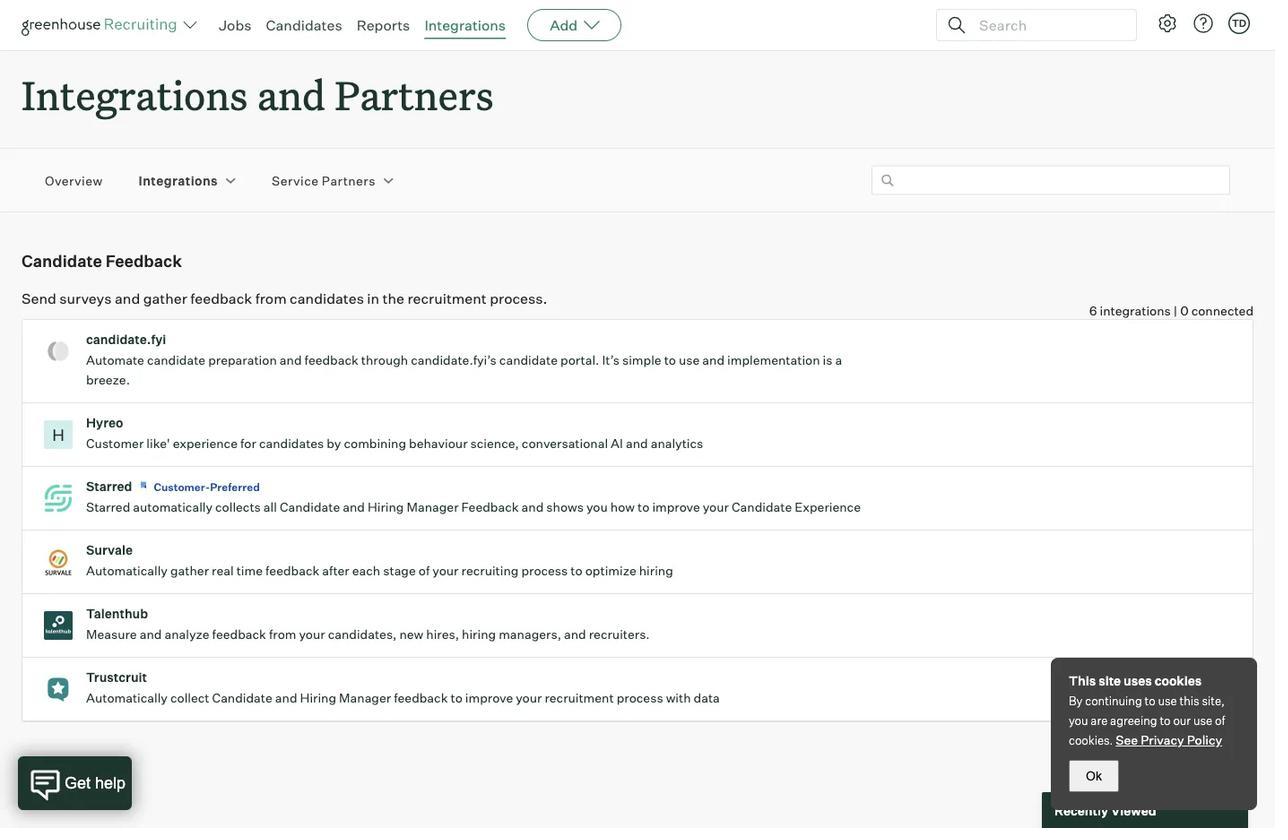 Task type: locate. For each thing, give the bounding box(es) containing it.
use
[[679, 353, 700, 368], [1158, 694, 1177, 708], [1194, 714, 1213, 728]]

hiring down candidates,
[[300, 691, 336, 706]]

process right recruiting
[[521, 563, 568, 579]]

by continuing to use this site, you are agreeing to our use of cookies.
[[1069, 694, 1225, 748]]

your inside talenthub measure and analyze feedback from your candidates, new hires, hiring managers, and recruiters.
[[299, 627, 325, 643]]

feedback inside the candidate.fyi automate candidate preparation and feedback through candidate.fyi's candidate portal. it's simple to use and implementation is a breeze.
[[304, 353, 359, 368]]

greenhouse recruiting image
[[22, 14, 183, 36]]

gather
[[143, 289, 187, 307], [170, 563, 209, 579]]

0 horizontal spatial you
[[586, 500, 608, 515]]

customer
[[86, 436, 144, 452]]

overview link
[[45, 172, 103, 189]]

0 vertical spatial candidates
[[290, 289, 364, 307]]

0 vertical spatial integrations link
[[425, 16, 506, 34]]

manager inside trustcruit automatically collect candidate and hiring manager feedback to improve your recruitment process with data
[[339, 691, 391, 706]]

feedback left through
[[304, 353, 359, 368]]

1 vertical spatial process
[[617, 691, 663, 706]]

to down hires,
[[451, 691, 463, 706]]

feedback right time
[[265, 563, 319, 579]]

stage
[[383, 563, 416, 579]]

to inside trustcruit automatically collect candidate and hiring manager feedback to improve your recruitment process with data
[[451, 691, 463, 706]]

cookies
[[1155, 673, 1202, 689]]

automatically for survale
[[86, 563, 168, 579]]

1 vertical spatial feedback
[[461, 500, 519, 515]]

feedback
[[190, 289, 252, 307], [304, 353, 359, 368], [265, 563, 319, 579], [212, 627, 266, 643], [394, 691, 448, 706]]

0 horizontal spatial hiring
[[462, 627, 496, 643]]

1 vertical spatial hiring
[[300, 691, 336, 706]]

1 horizontal spatial integrations link
[[425, 16, 506, 34]]

candidates
[[290, 289, 364, 307], [259, 436, 324, 452]]

None text field
[[872, 166, 1230, 195]]

send surveys and gather feedback from candidates in the recruitment process.
[[22, 289, 547, 307]]

0 vertical spatial of
[[419, 563, 430, 579]]

gather left real
[[170, 563, 209, 579]]

add button
[[527, 9, 622, 41]]

from inside talenthub measure and analyze feedback from your candidates, new hires, hiring managers, and recruiters.
[[269, 627, 296, 643]]

hiring right optimize
[[639, 563, 673, 579]]

and
[[257, 68, 326, 121], [115, 289, 140, 307], [280, 353, 302, 368], [702, 353, 725, 368], [626, 436, 648, 452], [343, 500, 365, 515], [522, 500, 544, 515], [140, 627, 162, 643], [564, 627, 586, 643], [275, 691, 297, 706]]

recently
[[1055, 803, 1108, 819]]

simple
[[622, 353, 661, 368]]

integrations
[[425, 16, 506, 34], [22, 68, 248, 121], [139, 173, 218, 188]]

breeze.
[[86, 372, 130, 388]]

to left our
[[1160, 714, 1171, 728]]

gather inside the survale automatically gather real time feedback after each stage of your recruiting process to optimize hiring
[[170, 563, 209, 579]]

integrations link
[[425, 16, 506, 34], [139, 172, 218, 189]]

0 horizontal spatial recruitment
[[407, 289, 487, 307]]

1 vertical spatial from
[[269, 627, 296, 643]]

candidates link
[[266, 16, 342, 34]]

hiring
[[639, 563, 673, 579], [462, 627, 496, 643]]

0 vertical spatial feedback
[[105, 251, 182, 271]]

collects
[[215, 500, 261, 515]]

partners right 'service'
[[322, 173, 376, 188]]

your down managers,
[[516, 691, 542, 706]]

integrations
[[1100, 303, 1171, 319]]

1 vertical spatial integrations
[[22, 68, 248, 121]]

process inside the survale automatically gather real time feedback after each stage of your recruiting process to optimize hiring
[[521, 563, 568, 579]]

improve down managers,
[[465, 691, 513, 706]]

you inside by continuing to use this site, you are agreeing to our use of cookies.
[[1069, 714, 1088, 728]]

to
[[664, 353, 676, 368], [638, 500, 650, 515], [571, 563, 583, 579], [451, 691, 463, 706], [1145, 694, 1156, 708], [1160, 714, 1171, 728]]

customer-preferred
[[154, 480, 260, 494]]

measure
[[86, 627, 137, 643]]

feedback up surveys on the top left
[[105, 251, 182, 271]]

0 vertical spatial starred
[[86, 479, 132, 495]]

1 vertical spatial candidates
[[259, 436, 324, 452]]

process left with
[[617, 691, 663, 706]]

manager down behaviour
[[407, 500, 459, 515]]

gather up candidate.fyi
[[143, 289, 187, 307]]

use left "this"
[[1158, 694, 1177, 708]]

recruiters.
[[589, 627, 650, 643]]

0 vertical spatial automatically
[[86, 563, 168, 579]]

customer-
[[154, 480, 210, 494]]

1 horizontal spatial you
[[1069, 714, 1088, 728]]

feedback down new
[[394, 691, 448, 706]]

survale
[[86, 543, 133, 558]]

0 vertical spatial process
[[521, 563, 568, 579]]

automatically inside trustcruit automatically collect candidate and hiring manager feedback to improve your recruitment process with data
[[86, 691, 168, 706]]

0 vertical spatial recruitment
[[407, 289, 487, 307]]

from
[[255, 289, 287, 307], [269, 627, 296, 643]]

2 starred from the top
[[86, 500, 130, 515]]

feedback right analyze
[[212, 627, 266, 643]]

automatically inside the survale automatically gather real time feedback after each stage of your recruiting process to optimize hiring
[[86, 563, 168, 579]]

automatically down trustcruit
[[86, 691, 168, 706]]

1 vertical spatial hiring
[[462, 627, 496, 643]]

0 vertical spatial improve
[[652, 500, 700, 515]]

collect
[[170, 691, 209, 706]]

1 horizontal spatial manager
[[407, 500, 459, 515]]

your left recruiting
[[433, 563, 459, 579]]

candidates left in
[[290, 289, 364, 307]]

use right simple
[[679, 353, 700, 368]]

use up policy at the bottom right
[[1194, 714, 1213, 728]]

1 starred from the top
[[86, 479, 132, 495]]

2 automatically from the top
[[86, 691, 168, 706]]

0 horizontal spatial manager
[[339, 691, 391, 706]]

0 horizontal spatial use
[[679, 353, 700, 368]]

1 automatically from the top
[[86, 563, 168, 579]]

starred for starred automatically collects all candidate and hiring manager feedback and shows you how to improve your candidate experience
[[86, 500, 130, 515]]

to right simple
[[664, 353, 676, 368]]

and inside hyreo customer like' experience for candidates by combining behaviour science, conversational ai and analytics
[[626, 436, 648, 452]]

configure image
[[1157, 13, 1178, 34]]

from up the preparation
[[255, 289, 287, 307]]

candidate up send
[[22, 251, 102, 271]]

to right how
[[638, 500, 650, 515]]

see privacy policy
[[1116, 733, 1222, 748]]

0 horizontal spatial process
[[521, 563, 568, 579]]

starred automatically collects all candidate and hiring manager feedback and shows you how to improve your candidate experience
[[86, 500, 861, 515]]

1 vertical spatial automatically
[[86, 691, 168, 706]]

2 horizontal spatial use
[[1194, 714, 1213, 728]]

0 horizontal spatial candidate
[[147, 353, 205, 368]]

it's
[[602, 353, 620, 368]]

starred up survale
[[86, 500, 130, 515]]

1 vertical spatial you
[[1069, 714, 1088, 728]]

0 horizontal spatial of
[[419, 563, 430, 579]]

1 horizontal spatial process
[[617, 691, 663, 706]]

process
[[521, 563, 568, 579], [617, 691, 663, 706]]

1 candidate from the left
[[147, 353, 205, 368]]

manager
[[407, 500, 459, 515], [339, 691, 391, 706]]

you left how
[[586, 500, 608, 515]]

2 vertical spatial integrations
[[139, 173, 218, 188]]

candidates left by
[[259, 436, 324, 452]]

hiring
[[368, 500, 404, 515], [300, 691, 336, 706]]

td
[[1232, 17, 1247, 29]]

from left candidates,
[[269, 627, 296, 643]]

feedback inside the survale automatically gather real time feedback after each stage of your recruiting process to optimize hiring
[[265, 563, 319, 579]]

candidate left experience on the right bottom of the page
[[732, 500, 792, 515]]

1 vertical spatial of
[[1215, 714, 1225, 728]]

preparation
[[208, 353, 277, 368]]

1 horizontal spatial hiring
[[368, 500, 404, 515]]

automatically down survale
[[86, 563, 168, 579]]

1 horizontal spatial of
[[1215, 714, 1225, 728]]

0 vertical spatial from
[[255, 289, 287, 307]]

hiring right hires,
[[462, 627, 496, 643]]

hyreo
[[86, 415, 123, 431]]

this site uses cookies
[[1069, 673, 1202, 689]]

1 vertical spatial recruitment
[[545, 691, 614, 706]]

improve right how
[[652, 500, 700, 515]]

your down analytics
[[703, 500, 729, 515]]

td button
[[1229, 13, 1250, 34]]

to left optimize
[[571, 563, 583, 579]]

partners down reports
[[335, 68, 494, 121]]

1 vertical spatial gather
[[170, 563, 209, 579]]

0 horizontal spatial improve
[[465, 691, 513, 706]]

improve inside trustcruit automatically collect candidate and hiring manager feedback to improve your recruitment process with data
[[465, 691, 513, 706]]

of
[[419, 563, 430, 579], [1215, 714, 1225, 728]]

0 horizontal spatial hiring
[[300, 691, 336, 706]]

0 horizontal spatial feedback
[[105, 251, 182, 271]]

1 horizontal spatial hiring
[[639, 563, 673, 579]]

0 vertical spatial you
[[586, 500, 608, 515]]

conversational
[[522, 436, 608, 452]]

of right stage
[[419, 563, 430, 579]]

each
[[352, 563, 380, 579]]

1 vertical spatial manager
[[339, 691, 391, 706]]

candidate down candidate.fyi
[[147, 353, 205, 368]]

continuing
[[1085, 694, 1142, 708]]

hiring inside trustcruit automatically collect candidate and hiring manager feedback to improve your recruitment process with data
[[300, 691, 336, 706]]

optimize
[[585, 563, 636, 579]]

0 vertical spatial use
[[679, 353, 700, 368]]

1 vertical spatial improve
[[465, 691, 513, 706]]

h
[[52, 425, 64, 445]]

to inside the survale automatically gather real time feedback after each stage of your recruiting process to optimize hiring
[[571, 563, 583, 579]]

of down site,
[[1215, 714, 1225, 728]]

recruitment down recruiters.
[[545, 691, 614, 706]]

starred down customer
[[86, 479, 132, 495]]

1 vertical spatial use
[[1158, 694, 1177, 708]]

0 vertical spatial hiring
[[368, 500, 404, 515]]

policy
[[1187, 733, 1222, 748]]

candidate.fyi
[[86, 332, 166, 348]]

hiring up the survale automatically gather real time feedback after each stage of your recruiting process to optimize hiring
[[368, 500, 404, 515]]

you down by
[[1069, 714, 1088, 728]]

for
[[240, 436, 256, 452]]

integrations for the right the integrations link
[[425, 16, 506, 34]]

candidate left portal.
[[499, 353, 558, 368]]

process for recruiting
[[521, 563, 568, 579]]

process inside trustcruit automatically collect candidate and hiring manager feedback to improve your recruitment process with data
[[617, 691, 663, 706]]

candidate.fyi automate candidate preparation and feedback through candidate.fyi's candidate portal. it's simple to use and implementation is a breeze.
[[86, 332, 842, 388]]

1 horizontal spatial recruitment
[[545, 691, 614, 706]]

you
[[586, 500, 608, 515], [1069, 714, 1088, 728]]

starred
[[86, 479, 132, 495], [86, 500, 130, 515]]

candidate
[[22, 251, 102, 271], [280, 500, 340, 515], [732, 500, 792, 515], [212, 691, 272, 706]]

your left candidates,
[[299, 627, 325, 643]]

0 vertical spatial integrations
[[425, 16, 506, 34]]

this
[[1069, 673, 1096, 689]]

recruitment right the
[[407, 289, 487, 307]]

1 horizontal spatial candidate
[[499, 353, 558, 368]]

analytics
[[651, 436, 703, 452]]

candidate right collect
[[212, 691, 272, 706]]

0 vertical spatial hiring
[[639, 563, 673, 579]]

2 vertical spatial use
[[1194, 714, 1213, 728]]

candidate
[[147, 353, 205, 368], [499, 353, 558, 368]]

partners
[[335, 68, 494, 121], [322, 173, 376, 188]]

candidates,
[[328, 627, 397, 643]]

are
[[1091, 714, 1108, 728]]

process.
[[490, 289, 547, 307]]

0 horizontal spatial integrations link
[[139, 172, 218, 189]]

candidate right all
[[280, 500, 340, 515]]

1 vertical spatial starred
[[86, 500, 130, 515]]

by
[[327, 436, 341, 452]]

manager down candidates,
[[339, 691, 391, 706]]

feedback inside trustcruit automatically collect candidate and hiring manager feedback to improve your recruitment process with data
[[394, 691, 448, 706]]

feedback up recruiting
[[461, 500, 519, 515]]

a
[[835, 353, 842, 368]]



Task type: describe. For each thing, give the bounding box(es) containing it.
send
[[22, 289, 56, 307]]

hiring inside talenthub measure and analyze feedback from your candidates, new hires, hiring managers, and recruiters.
[[462, 627, 496, 643]]

of inside by continuing to use this site, you are agreeing to our use of cookies.
[[1215, 714, 1225, 728]]

6
[[1089, 303, 1097, 319]]

ok button
[[1069, 760, 1119, 793]]

after
[[322, 563, 349, 579]]

managers,
[[499, 627, 561, 643]]

like'
[[146, 436, 170, 452]]

your inside trustcruit automatically collect candidate and hiring manager feedback to improve your recruitment process with data
[[516, 691, 542, 706]]

viewed
[[1111, 803, 1156, 819]]

0 vertical spatial partners
[[335, 68, 494, 121]]

from for candidates
[[255, 289, 287, 307]]

service
[[272, 173, 319, 188]]

0 vertical spatial gather
[[143, 289, 187, 307]]

trustcruit automatically collect candidate and hiring manager feedback to improve your recruitment process with data
[[86, 670, 720, 706]]

candidate inside trustcruit automatically collect candidate and hiring manager feedback to improve your recruitment process with data
[[212, 691, 272, 706]]

2 candidate from the left
[[499, 353, 558, 368]]

talenthub
[[86, 606, 148, 622]]

1 horizontal spatial use
[[1158, 694, 1177, 708]]

with
[[666, 691, 691, 706]]

preferred
[[210, 480, 260, 494]]

your inside the survale automatically gather real time feedback after each stage of your recruiting process to optimize hiring
[[433, 563, 459, 579]]

in
[[367, 289, 379, 307]]

site
[[1099, 673, 1121, 689]]

process for recruitment
[[617, 691, 663, 706]]

of inside the survale automatically gather real time feedback after each stage of your recruiting process to optimize hiring
[[419, 563, 430, 579]]

experience
[[795, 500, 861, 515]]

combining
[[344, 436, 406, 452]]

through
[[361, 353, 408, 368]]

privacy
[[1141, 733, 1184, 748]]

science,
[[470, 436, 519, 452]]

1 horizontal spatial feedback
[[461, 500, 519, 515]]

Search text field
[[975, 12, 1120, 38]]

0 vertical spatial manager
[[407, 500, 459, 515]]

by
[[1069, 694, 1083, 708]]

overview
[[45, 173, 103, 188]]

is
[[823, 353, 833, 368]]

starred for starred
[[86, 479, 132, 495]]

integrations for the bottommost the integrations link
[[139, 173, 218, 188]]

jobs link
[[219, 16, 252, 34]]

this
[[1180, 694, 1200, 708]]

integrations for integrations and partners
[[22, 68, 248, 121]]

how
[[610, 500, 635, 515]]

service partners link
[[272, 172, 376, 189]]

reports link
[[357, 16, 410, 34]]

from for your
[[269, 627, 296, 643]]

candidates inside hyreo customer like' experience for candidates by combining behaviour science, conversational ai and analytics
[[259, 436, 324, 452]]

portal.
[[561, 353, 599, 368]]

td button
[[1225, 9, 1254, 38]]

and inside trustcruit automatically collect candidate and hiring manager feedback to improve your recruitment process with data
[[275, 691, 297, 706]]

our
[[1173, 714, 1191, 728]]

talenthub measure and analyze feedback from your candidates, new hires, hiring managers, and recruiters.
[[86, 606, 650, 643]]

to down uses at the right bottom
[[1145, 694, 1156, 708]]

see privacy policy link
[[1116, 733, 1222, 748]]

integrations and partners
[[22, 68, 494, 121]]

1 vertical spatial integrations link
[[139, 172, 218, 189]]

1 vertical spatial partners
[[322, 173, 376, 188]]

time
[[236, 563, 263, 579]]

connected
[[1191, 303, 1254, 319]]

agreeing
[[1110, 714, 1157, 728]]

jobs
[[219, 16, 252, 34]]

behaviour
[[409, 436, 468, 452]]

ai
[[611, 436, 623, 452]]

uses
[[1124, 673, 1152, 689]]

hires,
[[426, 627, 459, 643]]

survale automatically gather real time feedback after each stage of your recruiting process to optimize hiring
[[86, 543, 673, 579]]

service partners
[[272, 173, 376, 188]]

automatically for trustcruit
[[86, 691, 168, 706]]

use inside the candidate.fyi automate candidate preparation and feedback through candidate.fyi's candidate portal. it's simple to use and implementation is a breeze.
[[679, 353, 700, 368]]

cookies.
[[1069, 734, 1113, 748]]

hiring inside the survale automatically gather real time feedback after each stage of your recruiting process to optimize hiring
[[639, 563, 673, 579]]

ok
[[1086, 769, 1102, 783]]

shows
[[546, 500, 584, 515]]

real
[[212, 563, 234, 579]]

candidates
[[266, 16, 342, 34]]

analyze
[[164, 627, 209, 643]]

see
[[1116, 733, 1138, 748]]

new
[[399, 627, 424, 643]]

candidate.fyi's
[[411, 353, 497, 368]]

feedback inside talenthub measure and analyze feedback from your candidates, new hires, hiring managers, and recruiters.
[[212, 627, 266, 643]]

1 horizontal spatial improve
[[652, 500, 700, 515]]

recruitment inside trustcruit automatically collect candidate and hiring manager feedback to improve your recruitment process with data
[[545, 691, 614, 706]]

recently viewed
[[1055, 803, 1156, 819]]

recruiting
[[461, 563, 519, 579]]

candidate feedback
[[22, 251, 182, 271]]

surveys
[[59, 289, 112, 307]]

experience
[[173, 436, 238, 452]]

feedback up the preparation
[[190, 289, 252, 307]]

automatically
[[133, 500, 213, 515]]

6 integrations | 0 connected
[[1089, 303, 1254, 319]]

reports
[[357, 16, 410, 34]]

site,
[[1202, 694, 1225, 708]]

data
[[694, 691, 720, 706]]

|
[[1174, 303, 1178, 319]]

to inside the candidate.fyi automate candidate preparation and feedback through candidate.fyi's candidate portal. it's simple to use and implementation is a breeze.
[[664, 353, 676, 368]]

trustcruit
[[86, 670, 147, 686]]

implementation
[[727, 353, 820, 368]]

the
[[383, 289, 404, 307]]



Task type: vqa. For each thing, say whether or not it's contained in the screenshot.
feedback
yes



